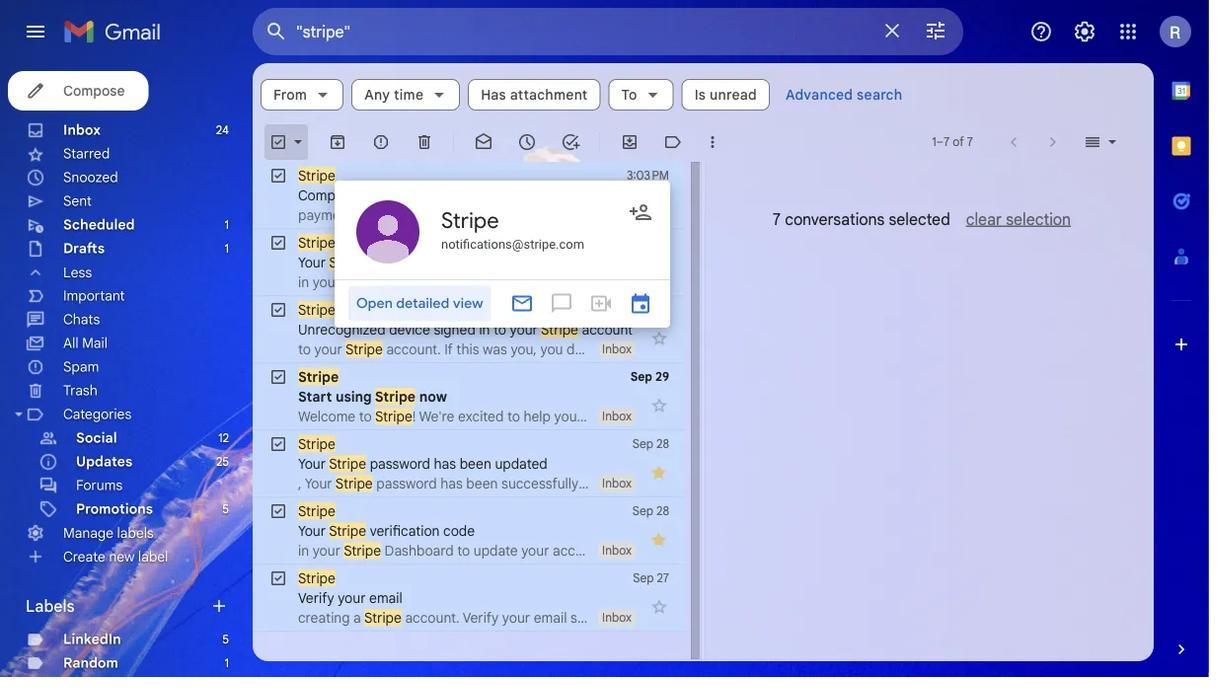 Task type: locate. For each thing, give the bounding box(es) containing it.
selection
[[1006, 209, 1071, 229]]

your up with
[[362, 187, 390, 204]]

chats
[[63, 311, 100, 328]]

1 vertical spatial code
[[443, 522, 475, 540]]

has attachment button
[[468, 79, 601, 111]]

your stripe verification code in your stripe down with
[[298, 254, 475, 291]]

less
[[63, 264, 92, 281]]

25
[[216, 455, 229, 469]]

random link
[[63, 655, 118, 672]]

advanced search
[[786, 86, 903, 103]]

any
[[364, 86, 390, 103]]

0 vertical spatial 1
[[225, 218, 229, 233]]

scheduled link
[[63, 216, 135, 234]]

2 down "accepting"
[[663, 235, 669, 250]]

your right signed
[[510, 321, 538, 338]]

2 sep 28 from the top
[[633, 504, 669, 519]]

0 horizontal spatial account
[[434, 187, 485, 204]]

your stripe verification code in your stripe up email
[[298, 522, 475, 559]]

create
[[63, 548, 105, 566]]

7 conversations selected
[[773, 209, 951, 229]]

verification down with
[[370, 254, 440, 271]]

to
[[561, 187, 574, 204], [494, 321, 507, 338], [298, 341, 311, 358], [359, 408, 372, 425]]

using
[[336, 388, 372, 405]]

oct down "accepting"
[[640, 235, 660, 250]]

row
[[253, 162, 738, 229], [253, 229, 685, 296], [253, 296, 685, 363], [253, 363, 685, 430], [253, 430, 685, 498], [253, 498, 685, 565], [253, 565, 685, 632]]

2 1 from the top
[[225, 241, 229, 256]]

1 code from the top
[[443, 254, 475, 271]]

1 horizontal spatial account
[[582, 321, 633, 338]]

snoozed
[[63, 169, 118, 186]]

unrecognized device signed in to your stripe account to your stripe
[[298, 321, 633, 358]]

27
[[657, 571, 669, 586]]

information card element
[[335, 181, 670, 328]]

0 vertical spatial oct 2
[[640, 235, 669, 250]]

mark as read image
[[474, 132, 494, 152]]

inbox link
[[63, 121, 101, 139]]

0 vertical spatial account
[[434, 187, 485, 204]]

compose
[[63, 82, 125, 99]]

main menu image
[[24, 20, 47, 43]]

0 vertical spatial code
[[443, 254, 475, 271]]

28 down '29'
[[657, 437, 669, 452]]

sep left '29'
[[631, 370, 653, 385]]

code
[[443, 254, 475, 271], [443, 522, 475, 540]]

1 vertical spatial your stripe verification code in your stripe
[[298, 522, 475, 559]]

all mail
[[63, 335, 108, 352]]

payments right "accepting"
[[677, 187, 738, 204]]

29
[[656, 370, 669, 385]]

in inside unrecognized device signed in to your stripe account to your stripe
[[479, 321, 490, 338]]

toolbar
[[521, 166, 669, 186]]

0 vertical spatial in
[[298, 273, 309, 291]]

sep 28 up sep 27
[[633, 504, 669, 519]]

sep 28 for your stripe password has been updated , your stripe
[[633, 437, 669, 452]]

28 up 27
[[657, 504, 669, 519]]

trash link
[[63, 382, 98, 399]]

in right signed
[[479, 321, 490, 338]]

add to tasks image
[[561, 132, 581, 152]]

your up ,
[[298, 455, 326, 472]]

clear search image
[[873, 11, 912, 50]]

starred link
[[63, 145, 110, 162]]

account inside complete your stripe account application to start accepting payments payments with stripe
[[434, 187, 485, 204]]

1 vertical spatial verification
[[370, 522, 440, 540]]

verify
[[298, 589, 334, 607]]

sep down the sep 29
[[633, 437, 654, 452]]

oct 2 up the sep 29
[[640, 303, 669, 317]]

inbox inside "labels" "navigation"
[[63, 121, 101, 139]]

1 horizontal spatial payments
[[677, 187, 738, 204]]

important link
[[63, 287, 125, 305]]

in up unrecognized at left
[[298, 273, 309, 291]]

1 oct 2 from the top
[[640, 235, 669, 250]]

0 vertical spatial 5
[[222, 502, 229, 517]]

oct
[[640, 235, 660, 250], [640, 303, 660, 317]]

clear selection
[[966, 209, 1071, 229]]

advanced search button
[[778, 77, 911, 113]]

code up signed
[[443, 254, 475, 271]]

4 row from the top
[[253, 363, 685, 430]]

to left start
[[561, 187, 574, 204]]

1 1 from the top
[[225, 218, 229, 233]]

2 vertical spatial in
[[298, 542, 309, 559]]

in up verify
[[298, 542, 309, 559]]

code down your stripe password has been updated , your stripe
[[443, 522, 475, 540]]

28 for your stripe password has been updated , your stripe
[[657, 437, 669, 452]]

labels
[[26, 596, 75, 616]]

updates link
[[76, 453, 133, 470]]

1 sep 28 from the top
[[633, 437, 669, 452]]

sep for now
[[631, 370, 653, 385]]

tab list
[[1154, 63, 1210, 606]]

in
[[298, 273, 309, 291], [479, 321, 490, 338], [298, 542, 309, 559]]

1 verification from the top
[[370, 254, 440, 271]]

complete
[[298, 187, 358, 204]]

creating
[[298, 609, 350, 626]]

account down mark as read image
[[434, 187, 485, 204]]

to down using
[[359, 408, 372, 425]]

labels heading
[[26, 596, 209, 616]]

payments
[[677, 187, 738, 204], [298, 206, 360, 224]]

payments down complete
[[298, 206, 360, 224]]

None checkbox
[[269, 233, 288, 253], [269, 434, 288, 454], [269, 502, 288, 521], [269, 233, 288, 253], [269, 434, 288, 454], [269, 502, 288, 521]]

unrecognized
[[298, 321, 386, 338]]

1 vertical spatial oct 2
[[640, 303, 669, 317]]

manage labels link
[[63, 525, 154, 542]]

2 oct from the top
[[640, 303, 660, 317]]

linkedin
[[63, 631, 121, 648]]

0 vertical spatial 28
[[657, 437, 669, 452]]

your stripe verification code in your stripe
[[298, 254, 475, 291], [298, 522, 475, 559]]

stripe
[[298, 167, 336, 184], [393, 187, 430, 204], [393, 206, 430, 224], [298, 234, 336, 251], [329, 254, 366, 271], [344, 273, 381, 291], [298, 301, 336, 318], [541, 321, 579, 338], [346, 341, 383, 358], [298, 368, 339, 386], [375, 388, 416, 405], [375, 408, 413, 425], [298, 435, 336, 453], [329, 455, 366, 472], [336, 475, 373, 492], [298, 503, 336, 520], [329, 522, 366, 540], [344, 542, 381, 559], [298, 570, 336, 587], [364, 609, 402, 626]]

1 2 from the top
[[663, 235, 669, 250]]

start
[[298, 388, 332, 405]]

1 vertical spatial in
[[479, 321, 490, 338]]

1 vertical spatial 1
[[225, 241, 229, 256]]

1 vertical spatial 2
[[663, 303, 669, 317]]

sep up sep 27
[[633, 504, 654, 519]]

sep 28 for your stripe verification code in your stripe
[[633, 504, 669, 519]]

2 your stripe verification code in your stripe from the top
[[298, 522, 475, 559]]

2 up '29'
[[663, 303, 669, 317]]

None checkbox
[[269, 132, 288, 152], [269, 166, 288, 186], [269, 300, 288, 320], [269, 367, 288, 387], [269, 569, 288, 588], [269, 132, 288, 152], [269, 166, 288, 186], [269, 300, 288, 320], [269, 367, 288, 387], [269, 569, 288, 588]]

0 vertical spatial verification
[[370, 254, 440, 271]]

0 vertical spatial sep 28
[[633, 437, 669, 452]]

create new label link
[[63, 548, 168, 566]]

new
[[109, 548, 135, 566]]

2 verification from the top
[[370, 522, 440, 540]]

2 code from the top
[[443, 522, 475, 540]]

sep 28 down the sep 29
[[633, 437, 669, 452]]

your up a
[[338, 589, 366, 607]]

support image
[[1030, 20, 1054, 43]]

24
[[216, 123, 229, 138]]

2 5 from the top
[[222, 632, 229, 647]]

accepting
[[611, 187, 673, 204]]

oct 2 down "accepting"
[[640, 235, 669, 250]]

social link
[[76, 429, 117, 447]]

0 vertical spatial your stripe verification code in your stripe
[[298, 254, 475, 291]]

5 row from the top
[[253, 430, 685, 498]]

account
[[434, 187, 485, 204], [582, 321, 633, 338]]

0 horizontal spatial payments
[[298, 206, 360, 224]]

1 28 from the top
[[657, 437, 669, 452]]

your inside verify your email creating a stripe
[[338, 589, 366, 607]]

1 vertical spatial 28
[[657, 504, 669, 519]]

12
[[218, 431, 229, 446]]

2 28 from the top
[[657, 504, 669, 519]]

None search field
[[253, 8, 964, 55]]

verification down your stripe password has been updated , your stripe
[[370, 522, 440, 540]]

sep for verification code
[[633, 504, 654, 519]]

0 vertical spatial 2
[[663, 235, 669, 250]]

complete your stripe account application to start accepting payments payments with stripe
[[298, 187, 738, 224]]

3 1 from the top
[[225, 656, 229, 671]]

sep
[[631, 370, 653, 385], [633, 437, 654, 452], [633, 504, 654, 519], [633, 571, 654, 586]]

snooze image
[[517, 132, 537, 152]]

compose button
[[8, 71, 149, 111]]

1 vertical spatial sep 28
[[633, 504, 669, 519]]

gmail image
[[63, 12, 171, 51]]

advanced
[[786, 86, 853, 103]]

oct up the sep 29
[[640, 303, 660, 317]]

all
[[63, 335, 79, 352]]

0 vertical spatial oct
[[640, 235, 660, 250]]

1 5 from the top
[[222, 502, 229, 517]]

verification for 2nd row from the top of the main content containing 7 conversations selected
[[370, 254, 440, 271]]

important
[[63, 287, 125, 305]]

from button
[[261, 79, 344, 111]]

1 vertical spatial account
[[582, 321, 633, 338]]

account up the sep 29
[[582, 321, 633, 338]]

2 2 from the top
[[663, 303, 669, 317]]

1 vertical spatial oct
[[640, 303, 660, 317]]

start
[[578, 187, 607, 204]]

with
[[363, 206, 390, 224]]

2 vertical spatial 1
[[225, 656, 229, 671]]

inbox
[[63, 121, 101, 139], [602, 208, 632, 223], [602, 275, 632, 290], [602, 342, 632, 357], [602, 409, 632, 424], [602, 476, 632, 491], [602, 544, 632, 558], [602, 611, 632, 625]]

from
[[273, 86, 307, 103]]

been
[[460, 455, 492, 472]]

sep 28
[[633, 437, 669, 452], [633, 504, 669, 519]]

main content
[[253, 63, 1154, 662]]

5
[[222, 502, 229, 517], [222, 632, 229, 647]]

your
[[298, 254, 326, 271], [298, 455, 326, 472], [305, 475, 332, 492], [298, 522, 326, 540]]

advanced search options image
[[916, 11, 956, 50]]

your right ,
[[305, 475, 332, 492]]

1 vertical spatial 5
[[222, 632, 229, 647]]

oct 2
[[640, 235, 669, 250], [640, 303, 669, 317]]



Task type: describe. For each thing, give the bounding box(es) containing it.
time
[[394, 86, 424, 103]]

any time
[[364, 86, 424, 103]]

5 for promotions
[[222, 502, 229, 517]]

stripe inside verify your email creating a stripe
[[364, 609, 402, 626]]

any time button
[[352, 79, 460, 111]]

snoozed link
[[63, 169, 118, 186]]

1 for scheduled
[[225, 218, 229, 233]]

is unread button
[[682, 79, 770, 111]]

application
[[488, 187, 558, 204]]

your down ,
[[298, 522, 326, 540]]

categories
[[63, 406, 132, 423]]

6 row from the top
[[253, 498, 685, 565]]

promotions link
[[76, 501, 153, 518]]

has attachment
[[481, 86, 588, 103]]

signed
[[434, 321, 476, 338]]

is
[[695, 86, 706, 103]]

a
[[354, 609, 361, 626]]

less button
[[0, 261, 237, 284]]

random
[[63, 655, 118, 672]]

labels
[[117, 525, 154, 542]]

labels navigation
[[0, 63, 253, 677]]

sep 27
[[633, 571, 669, 586]]

your inside complete your stripe account application to start accepting payments payments with stripe
[[362, 187, 390, 204]]

sep left 27
[[633, 571, 654, 586]]

toolbar inside main content
[[521, 166, 669, 186]]

mail
[[82, 335, 108, 352]]

spam
[[63, 358, 99, 376]]

sep 29
[[631, 370, 669, 385]]

device
[[389, 321, 430, 338]]

3 row from the top
[[253, 296, 685, 363]]

0 vertical spatial payments
[[677, 187, 738, 204]]

chats link
[[63, 311, 100, 328]]

search mail image
[[259, 14, 294, 49]]

is unread
[[695, 86, 757, 103]]

email
[[369, 589, 403, 607]]

password
[[370, 455, 430, 472]]

1 for random
[[225, 656, 229, 671]]

to down unrecognized at left
[[298, 341, 311, 358]]

delete image
[[415, 132, 434, 152]]

forums
[[76, 477, 123, 494]]

7 row from the top
[[253, 565, 685, 632]]

your stripe password has been updated , your stripe
[[298, 455, 548, 492]]

1 vertical spatial payments
[[298, 206, 360, 224]]

categories link
[[63, 406, 132, 423]]

promotions
[[76, 501, 153, 518]]

1 oct from the top
[[640, 235, 660, 250]]

updates
[[76, 453, 133, 470]]

search
[[857, 86, 903, 103]]

to inside the start using stripe now welcome to stripe
[[359, 408, 372, 425]]

trash
[[63, 382, 98, 399]]

to inside complete your stripe account application to start accepting payments payments with stripe
[[561, 187, 574, 204]]

label
[[138, 548, 168, 566]]

selected
[[889, 209, 951, 229]]

2 oct 2 from the top
[[640, 303, 669, 317]]

sent link
[[63, 193, 92, 210]]

5 for linkedin
[[222, 632, 229, 647]]

toggle split pane mode image
[[1083, 132, 1103, 152]]

archive image
[[328, 132, 348, 152]]

sep for password has been updated
[[633, 437, 654, 452]]

attachment
[[510, 86, 588, 103]]

spam link
[[63, 358, 99, 376]]

updated
[[495, 455, 548, 472]]

2 row from the top
[[253, 229, 685, 296]]

start using stripe now welcome to stripe
[[298, 388, 447, 425]]

drafts
[[63, 240, 105, 257]]

1 for drafts
[[225, 241, 229, 256]]

your down complete
[[298, 254, 326, 271]]

settings image
[[1073, 20, 1097, 43]]

manage
[[63, 525, 113, 542]]

social
[[76, 429, 117, 447]]

forums link
[[76, 477, 123, 494]]

welcome
[[298, 408, 356, 425]]

verification for 2nd row from the bottom of the main content containing 7 conversations selected
[[370, 522, 440, 540]]

report spam image
[[371, 132, 391, 152]]

your down unrecognized at left
[[314, 341, 342, 358]]

manage labels create new label
[[63, 525, 168, 566]]

starred
[[63, 145, 110, 162]]

7
[[773, 209, 781, 229]]

all mail link
[[63, 335, 108, 352]]

has
[[434, 455, 456, 472]]

drafts link
[[63, 240, 105, 257]]

1 your stripe verification code in your stripe from the top
[[298, 254, 475, 291]]

main content containing 7 conversations selected
[[253, 63, 1154, 662]]

conversations
[[785, 209, 885, 229]]

clear selection link
[[951, 209, 1071, 229]]

your up unrecognized at left
[[313, 273, 341, 291]]

1 row from the top
[[253, 162, 738, 229]]

your up verify
[[313, 542, 341, 559]]

account inside unrecognized device signed in to your stripe account to your stripe
[[582, 321, 633, 338]]

now
[[419, 388, 447, 405]]

unread
[[710, 86, 757, 103]]

scheduled
[[63, 216, 135, 234]]

has
[[481, 86, 506, 103]]

Search mail text field
[[296, 22, 869, 41]]

,
[[298, 475, 302, 492]]

to right signed
[[494, 321, 507, 338]]

verify your email creating a stripe
[[298, 589, 403, 626]]

move to inbox image
[[620, 132, 640, 152]]

sent
[[63, 193, 92, 210]]

clear
[[966, 209, 1002, 229]]

28 for your stripe verification code in your stripe
[[657, 504, 669, 519]]



Task type: vqa. For each thing, say whether or not it's contained in the screenshot.
Search In Mail search box
no



